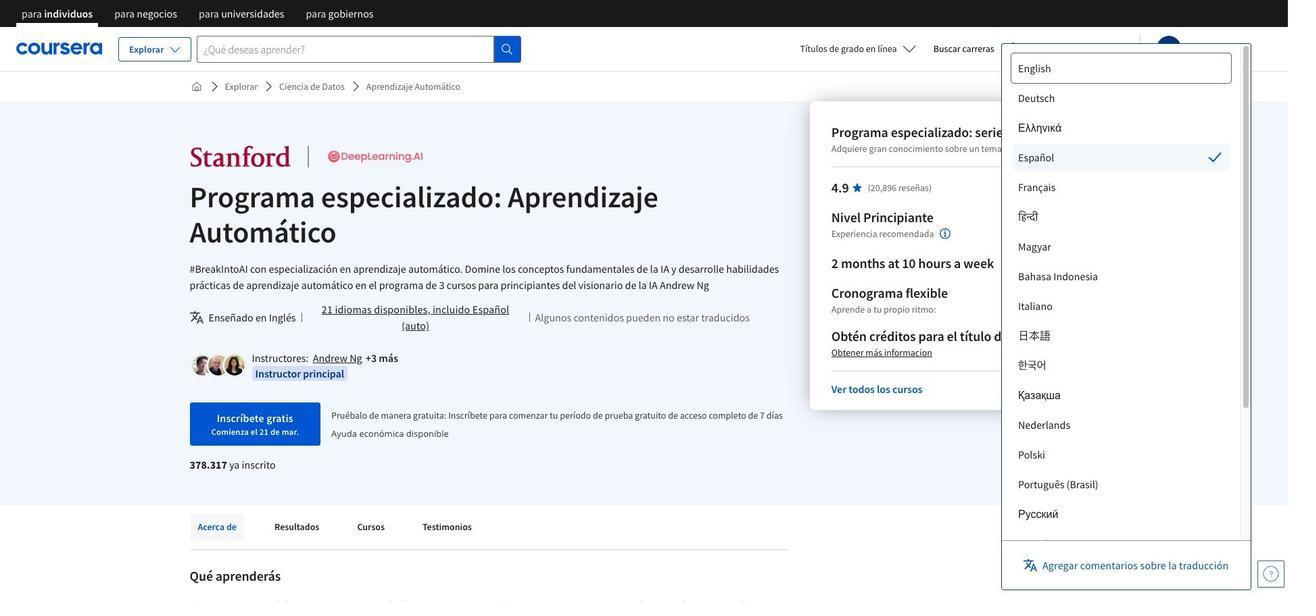 Task type: locate. For each thing, give the bounding box(es) containing it.
geoff ladwig image
[[208, 356, 228, 376]]

radio item
[[1013, 144, 1229, 171]]

None search field
[[196, 35, 521, 63]]

menu
[[1013, 55, 1229, 602]]

inicio image
[[191, 81, 202, 92]]

cartel navigation
[[11, 0, 384, 37]]

centro de ayuda image
[[1263, 567, 1279, 583]]

coursera image
[[16, 38, 102, 60]]



Task type: describe. For each thing, give the bounding box(es) containing it.
stanford university image
[[190, 145, 291, 169]]

deeplearning.ai image
[[325, 145, 426, 169]]

información sobre los prerrequisitos de nivel de dificultad. image
[[939, 229, 950, 239]]

andrew ng image
[[192, 356, 212, 376]]

aarti bagul image
[[224, 356, 244, 376]]

más información sobre los créditos para el título de grado element
[[831, 346, 932, 360]]



Task type: vqa. For each thing, say whether or not it's contained in the screenshot.
Cartel navigation
yes



